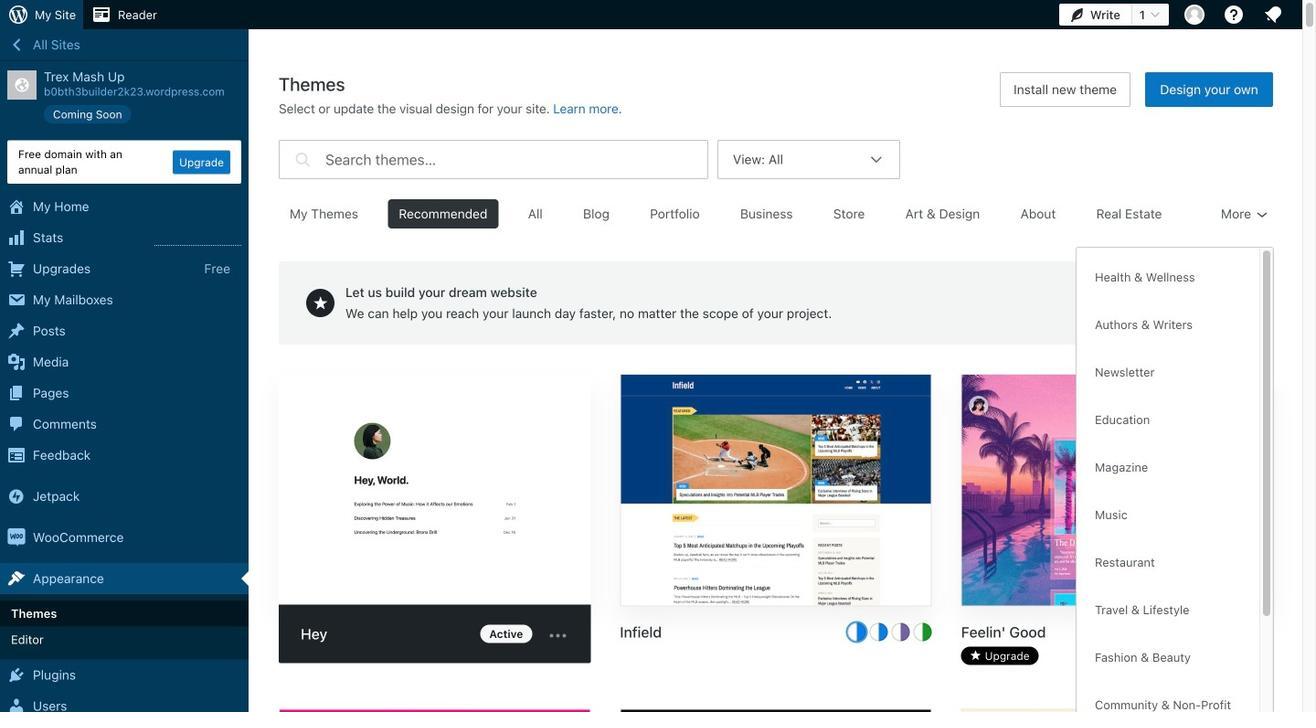 Task type: locate. For each thing, give the bounding box(es) containing it.
img image
[[7, 487, 26, 506], [7, 529, 26, 547]]

0 vertical spatial img image
[[7, 487, 26, 506]]

None search field
[[279, 135, 709, 184]]

open search image
[[291, 135, 314, 184]]

manage your notifications image
[[1263, 4, 1285, 26]]

1 vertical spatial img image
[[7, 529, 26, 547]]

hey is a simple personal blog theme. image
[[279, 374, 591, 608]]

my profile image
[[1185, 5, 1205, 25]]

group
[[1084, 255, 1253, 712]]



Task type: describe. For each thing, give the bounding box(es) containing it.
2 img image from the top
[[7, 529, 26, 547]]

a blog theme with a bold vaporwave aesthetic. its nostalgic atmosphere pays homage to the 80s and early 90s. image
[[963, 375, 1273, 608]]

Search search field
[[326, 141, 708, 178]]

a cheerful wordpress blogging theme dedicated to all things homemade and delightful. image
[[963, 710, 1273, 712]]

a passionate sports fan blog celebrating your favorite game. image
[[621, 375, 931, 608]]

help image
[[1223, 4, 1245, 26]]

inspired by the iconic worlds of minecraft and minetest, bedrock is a blog theme that reminds the immersive experience of these games. image
[[621, 710, 931, 712]]

more options for theme hey image
[[547, 625, 569, 647]]

cakely is a business theme perfect for bakers or cake makers with a vibrant colour. image
[[280, 710, 590, 712]]

highest hourly views 0 image
[[155, 234, 241, 246]]

1 img image from the top
[[7, 487, 26, 506]]



Task type: vqa. For each thing, say whether or not it's contained in the screenshot.
first list item from the top of the page
no



